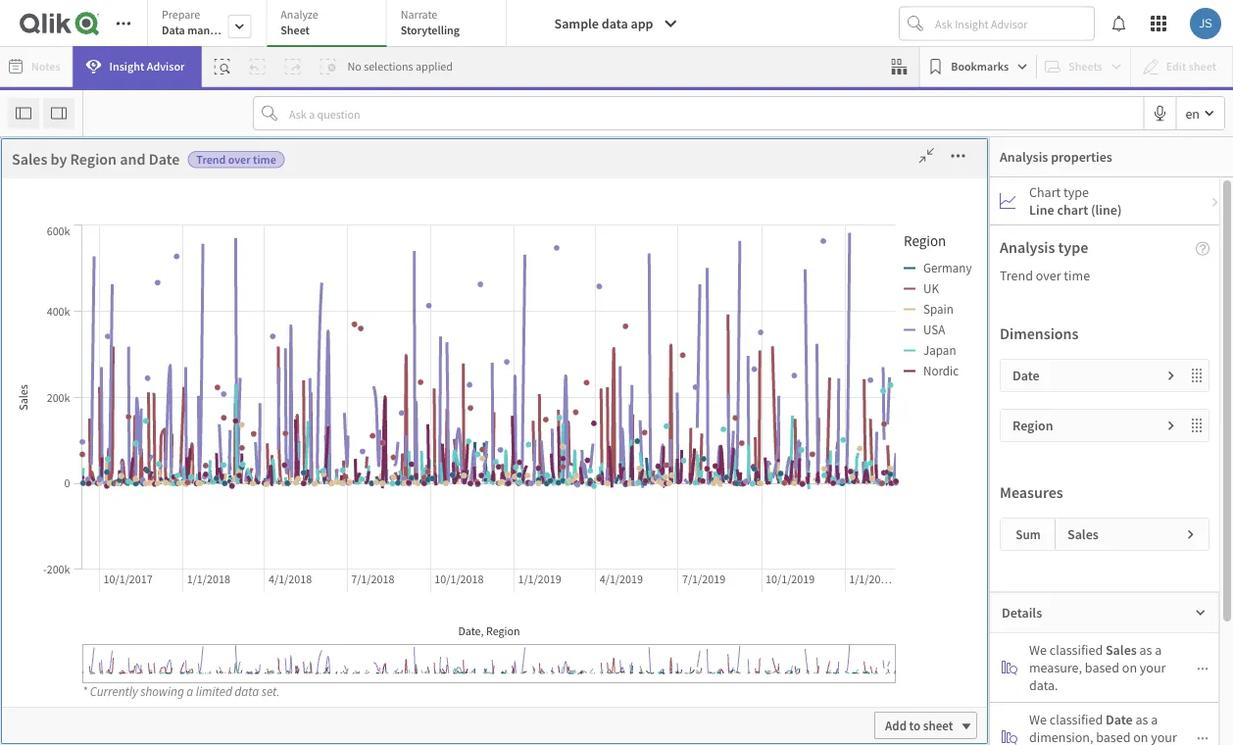 Task type: describe. For each thing, give the bounding box(es) containing it.
analyze sheet
[[281, 7, 319, 38]]

1 horizontal spatial dimensions
[[791, 275, 858, 292]]

2 vertical spatial insight
[[306, 545, 344, 561]]

added:
[[410, 346, 450, 363]]

your inside explore your data directly or let qlik generate insights for you with
[[308, 491, 334, 508]]

sum button
[[322, 224, 380, 254]]

using
[[684, 491, 716, 508]]

find new insights in the data using
[[518, 491, 716, 508]]

sample
[[555, 15, 599, 32]]

analysis type
[[1000, 237, 1089, 257]]

prepare
[[162, 7, 200, 22]]

sheet. for data
[[427, 573, 462, 591]]

find
[[518, 491, 544, 508]]

cancel button
[[761, 153, 833, 184]]

to start creating visualizations and build your new sheet.
[[778, 491, 962, 564]]

build
[[933, 520, 962, 538]]

line
[[1030, 201, 1055, 219]]

set.
[[262, 684, 280, 700]]

0 vertical spatial trend
[[197, 152, 226, 167]]

sample data app
[[555, 15, 654, 32]]

. any found insights can be saved to this sheet.
[[519, 517, 715, 591]]

small image
[[1198, 663, 1209, 675]]

started
[[626, 226, 695, 255]]

a left limited
[[187, 684, 194, 700]]

as for measures
[[377, 275, 390, 292]]

directly
[[365, 491, 408, 508]]

we classified sales
[[1030, 641, 1138, 659]]

1 fields button from the left
[[0, 137, 100, 199]]

chart
[[1030, 183, 1061, 201]]

no selections applied
[[348, 59, 453, 74]]

sheet
[[281, 23, 310, 38]]

0 vertical spatial by
[[51, 149, 67, 169]]

explore the data
[[309, 451, 419, 471]]

small image for sales
[[1186, 528, 1198, 541]]

line chart line image
[[1000, 193, 1016, 209]]

can
[[603, 547, 623, 564]]

to left get
[[565, 226, 585, 255]]

on for date
[[1134, 729, 1149, 745]]

0 vertical spatial time
[[253, 152, 276, 167]]

this inside . any found insights can be saved to this sheet.
[[694, 547, 715, 564]]

reset analysis
[[493, 160, 577, 178]]

we classified date
[[1030, 711, 1133, 729]]

1 vertical spatial dimensions
[[393, 417, 459, 434]]

as inside as a measure, based on your data.
[[1140, 641, 1153, 659]]

have
[[560, 451, 594, 471]]

analysis properties
[[1000, 148, 1113, 166]]

choose an option below to get started adding to this sheet... application
[[0, 0, 1234, 745]]

(line)
[[1092, 201, 1123, 219]]

smart search image
[[214, 59, 230, 75]]

found
[[519, 547, 553, 564]]

date inside menu item
[[136, 462, 163, 480]]

discover
[[337, 573, 386, 591]]

option
[[431, 226, 495, 255]]

view all analyses button
[[841, 153, 974, 184]]

0 horizontal spatial and
[[120, 149, 146, 169]]

data.
[[1030, 677, 1059, 694]]

as a dimension, based on you
[[1030, 711, 1178, 745]]

move image
[[1190, 368, 1209, 383]]

create
[[800, 451, 844, 471]]

0 vertical spatial over
[[228, 152, 251, 167]]

cost inside button
[[500, 306, 526, 324]]

hide suggestions
[[846, 491, 946, 509]]

choose an option below to get started adding to this sheet...
[[323, 226, 911, 255]]

2 vertical spatial and
[[446, 562, 471, 582]]

date image
[[670, 231, 686, 247]]

hide
[[846, 491, 874, 509]]

add to sheet button
[[875, 712, 978, 740]]

save
[[407, 544, 434, 561]]

selections
[[364, 59, 413, 74]]

all
[[889, 160, 903, 178]]

insights inside . save any insights you discover to this sheet.
[[266, 573, 311, 591]]

advisor inside dropdown button
[[147, 59, 185, 74]]

for
[[380, 517, 396, 535]]

creating
[[778, 520, 824, 538]]

sheet inside button
[[924, 717, 954, 734]]

view all analyses
[[858, 160, 957, 178]]

insights inside . any found insights can be saved to this sheet.
[[555, 547, 600, 564]]

your inside to start creating visualizations and build your new sheet.
[[825, 547, 851, 564]]

choose
[[323, 226, 396, 255]]

grosssales menu item
[[101, 531, 280, 570]]

a for as a dimension, based on you
[[1152, 711, 1159, 729]]

use
[[784, 491, 809, 508]]

1 master items button from the left
[[0, 201, 100, 263]]

1 vertical spatial by
[[376, 562, 393, 582]]

new for create
[[847, 451, 876, 471]]

Ask Insight Advisor text field
[[932, 8, 1095, 39]]

chart
[[1058, 201, 1089, 219]]

items
[[55, 237, 82, 253]]

0
[[522, 346, 529, 363]]

hide suggestions button
[[831, 485, 982, 516]]

full screen image
[[867, 559, 898, 579]]

hide properties image
[[51, 105, 67, 121]]

type for chart
[[1064, 183, 1090, 201]]

data inside button
[[602, 15, 628, 32]]

data
[[162, 23, 185, 38]]

,
[[481, 623, 486, 638]]

Ask a question text field
[[285, 98, 1144, 129]]

suggested as measures
[[315, 275, 448, 292]]

date button
[[101, 462, 260, 480]]

sum
[[331, 230, 355, 248]]

manager
[[188, 23, 232, 38]]

to inside button
[[910, 717, 921, 734]]

to up date/time
[[773, 226, 793, 255]]

sheet. inside . any found insights can be saved to this sheet.
[[599, 573, 634, 591]]

view
[[858, 160, 886, 178]]

adding
[[700, 226, 768, 255]]

reset analysis button
[[478, 153, 592, 184]]

0 horizontal spatial deselect field image
[[494, 375, 506, 387]]

app
[[631, 15, 654, 32]]

1 horizontal spatial advisor
[[347, 545, 388, 561]]

measures
[[1000, 483, 1064, 502]]

1 vertical spatial sales by region and date
[[337, 562, 505, 582]]

data left set.
[[235, 684, 259, 700]]

explore for explore the data
[[309, 451, 360, 471]]

2 fields button from the left
[[2, 137, 100, 199]]

sales inside button
[[413, 230, 444, 248]]

menu inside choose an option below to get started adding to this sheet... application
[[101, 217, 294, 744]]

small image for date
[[1166, 370, 1178, 382]]

explore your data directly or let qlik generate insights for you with
[[262, 491, 466, 535]]

2 vertical spatial time
[[579, 565, 602, 580]]

properties
[[1052, 148, 1113, 166]]

2 horizontal spatial time
[[1065, 267, 1091, 284]]

data left using
[[656, 491, 682, 508]]

sales right the measure,
[[1106, 641, 1138, 659]]

analyze image
[[1002, 660, 1018, 676]]

to inside . any found insights can be saved to this sheet.
[[679, 547, 691, 564]]

0 vertical spatial deselect field image
[[834, 233, 845, 245]]

2 vertical spatial over
[[554, 565, 576, 580]]

. for question?
[[678, 517, 681, 535]]

dimension,
[[1030, 729, 1094, 745]]

edit
[[845, 492, 867, 509]]

we for as a dimension, based on you
[[1030, 711, 1047, 729]]

help image
[[1197, 241, 1210, 255]]

0 horizontal spatial sheet
[[869, 492, 899, 509]]

2 master items button from the left
[[2, 201, 100, 263]]

john smith image
[[1191, 8, 1222, 39]]

bookmarks
[[952, 59, 1009, 74]]

get
[[590, 226, 621, 255]]

as for dimensions
[[377, 417, 390, 434]]

sheet...
[[839, 226, 911, 255]]

suggested for suggested as date/time dimensions
[[654, 275, 714, 292]]

based for sales
[[1086, 659, 1120, 677]]

dimensions added: 1 (required: 0 to 1)
[[340, 346, 557, 363]]

analysis for analysis type
[[1000, 237, 1056, 257]]

sales right sum button
[[1068, 526, 1099, 543]]

currently
[[90, 684, 138, 700]]

to inside . save any insights you discover to this sheet.
[[388, 573, 400, 591]]

1)
[[546, 346, 557, 363]]

analysis
[[529, 160, 577, 178]]

grosssales button
[[315, 299, 460, 331]]

date menu item
[[101, 452, 280, 491]]

no
[[348, 59, 362, 74]]

create new analytics
[[800, 451, 940, 471]]



Task type: vqa. For each thing, say whether or not it's contained in the screenshot.
the right City button
no



Task type: locate. For each thing, give the bounding box(es) containing it.
master
[[20, 237, 53, 253]]

selections tool image
[[892, 59, 908, 75]]

data left directly
[[336, 491, 362, 508]]

en
[[1186, 104, 1201, 122]]

1 horizontal spatial sales by region and date
[[337, 562, 505, 582]]

1 vertical spatial explore
[[262, 491, 305, 508]]

sheet. down can on the bottom of the page
[[599, 573, 634, 591]]

trend over time down 'found'
[[522, 565, 602, 580]]

fields button
[[0, 137, 100, 199], [2, 137, 100, 199]]

1 vertical spatial the
[[634, 491, 653, 508]]

your left small image
[[1141, 659, 1167, 677]]

2 horizontal spatial trend
[[1000, 267, 1034, 284]]

in
[[621, 491, 632, 508]]

with
[[423, 517, 448, 535]]

as right we classified date at right
[[1136, 711, 1149, 729]]

on inside the as a dimension, based on you
[[1134, 729, 1149, 745]]

1 horizontal spatial the
[[634, 491, 653, 508]]

0 horizontal spatial by
[[51, 149, 67, 169]]

region button
[[322, 366, 485, 396]]

1 vertical spatial classified
[[1050, 711, 1104, 729]]

type right chart
[[1064, 183, 1090, 201]]

more image
[[943, 146, 974, 166]]

analyses
[[906, 160, 957, 178]]

1 horizontal spatial you
[[399, 517, 420, 535]]

sales up fields
[[12, 149, 47, 169]]

as up grosssales button
[[377, 275, 390, 292]]

grosssales
[[347, 306, 410, 324]]

advisor up discover
[[347, 545, 388, 561]]

data down suggested as dimensions
[[389, 451, 419, 471]]

we up data.
[[1030, 641, 1047, 659]]

trend down 'found'
[[522, 565, 552, 580]]

applied
[[416, 59, 453, 74]]

based inside as a measure, based on your data.
[[1086, 659, 1120, 677]]

1 vertical spatial advisor
[[625, 519, 665, 535]]

master items
[[20, 237, 82, 253]]

measures
[[393, 275, 448, 292]]

menu
[[101, 217, 294, 744]]

1 vertical spatial cost button
[[101, 345, 260, 362]]

1 vertical spatial based
[[1097, 729, 1131, 745]]

this
[[798, 226, 835, 255], [694, 547, 715, 564], [403, 573, 424, 591]]

sales button
[[381, 224, 485, 254]]

1 vertical spatial .
[[401, 544, 404, 561]]

new
[[847, 451, 876, 471], [546, 491, 571, 508], [853, 547, 878, 564]]

0 vertical spatial insight
[[109, 59, 144, 74]]

sales by region and date
[[12, 149, 180, 169], [337, 562, 505, 582]]

analysis
[[1000, 148, 1049, 166], [1000, 237, 1056, 257]]

0 horizontal spatial .
[[401, 544, 404, 561]]

insight inside dropdown button
[[109, 59, 144, 74]]

1 vertical spatial your
[[825, 547, 851, 564]]

sales by region and date up fields
[[12, 149, 180, 169]]

your up generate
[[308, 491, 334, 508]]

ask insight advisor
[[565, 519, 665, 535]]

prepare data manager
[[162, 7, 232, 38]]

2 horizontal spatial and
[[908, 520, 930, 538]]

over down analysis type on the top right of page
[[1036, 267, 1062, 284]]

edit image
[[821, 491, 845, 509]]

0 horizontal spatial cost button
[[101, 345, 260, 362]]

1 vertical spatial type
[[1059, 237, 1089, 257]]

on right we classified date at right
[[1134, 729, 1149, 745]]

as
[[377, 275, 390, 292], [717, 275, 729, 292], [377, 417, 390, 434], [1140, 641, 1153, 659], [1136, 711, 1149, 729]]

analysis down line
[[1000, 237, 1056, 257]]

1 classified from the top
[[1050, 641, 1104, 659]]

date/time
[[732, 275, 789, 292]]

0 vertical spatial this
[[798, 226, 835, 255]]

suggested down 'date' icon
[[654, 275, 714, 292]]

2 horizontal spatial insight
[[586, 519, 623, 535]]

ask
[[565, 519, 584, 535]]

1 horizontal spatial trend
[[522, 565, 552, 580]]

explore for explore your data directly or let qlik generate insights for you with
[[262, 491, 305, 508]]

0 horizontal spatial sales by region and date
[[12, 149, 180, 169]]

0 horizontal spatial your
[[308, 491, 334, 508]]

1 horizontal spatial insight advisor
[[306, 545, 388, 561]]

1 horizontal spatial by
[[376, 562, 393, 582]]

and inside to start creating visualizations and build your new sheet.
[[908, 520, 930, 538]]

1 horizontal spatial time
[[579, 565, 602, 580]]

over down ask
[[554, 565, 576, 580]]

sheet. down any
[[427, 573, 462, 591]]

0 vertical spatial sales by region and date
[[12, 149, 180, 169]]

dimensions down analysis type on the top right of page
[[1000, 324, 1079, 343]]

region up items on the left
[[70, 149, 117, 169]]

storytelling
[[401, 23, 460, 38]]

1 horizontal spatial this
[[694, 547, 715, 564]]

sales down explore your data directly or let qlik generate insights for you with
[[337, 562, 373, 582]]

dimensions for dimensions
[[1000, 324, 1079, 343]]

by up fields
[[51, 149, 67, 169]]

this down any
[[694, 547, 715, 564]]

0 horizontal spatial explore
[[262, 491, 305, 508]]

tab list
[[147, 0, 507, 49]]

new inside to start creating visualizations and build your new sheet.
[[853, 547, 878, 564]]

1 vertical spatial sheet
[[924, 717, 954, 734]]

insights left the in
[[573, 491, 618, 508]]

2 vertical spatial trend over time
[[522, 565, 602, 580]]

bookmarks button
[[924, 51, 1033, 82]]

to right saved
[[679, 547, 691, 564]]

trend down analysis type on the top right of page
[[1000, 267, 1034, 284]]

on up the as a dimension, based on you
[[1123, 659, 1138, 677]]

1 horizontal spatial dimensions
[[1000, 324, 1079, 343]]

more
[[593, 306, 622, 324]]

0 horizontal spatial you
[[313, 573, 335, 591]]

tab list containing prepare
[[147, 0, 507, 49]]

region
[[70, 149, 117, 169], [354, 372, 395, 390], [1013, 417, 1054, 434], [396, 562, 442, 582]]

a inside the as a dimension, based on you
[[1152, 711, 1159, 729]]

advisor
[[147, 59, 185, 74], [625, 519, 665, 535], [347, 545, 388, 561]]

by down for
[[376, 562, 393, 582]]

suggested down sum
[[315, 275, 374, 292]]

type for analysis
[[1059, 237, 1089, 257]]

1 vertical spatial and
[[908, 520, 930, 538]]

have a question?
[[560, 451, 674, 471]]

you right for
[[399, 517, 420, 535]]

new right create
[[847, 451, 876, 471]]

any
[[684, 517, 705, 535]]

showing
[[140, 684, 184, 700]]

.
[[678, 517, 681, 535], [401, 544, 404, 561]]

on inside as a measure, based on your data.
[[1123, 659, 1138, 677]]

2 vertical spatial your
[[1141, 659, 1167, 677]]

. left any
[[678, 517, 681, 535]]

0 vertical spatial the
[[363, 451, 385, 471]]

0 vertical spatial dimensions
[[791, 275, 858, 292]]

insight advisor up discover
[[306, 545, 388, 561]]

1 horizontal spatial deselect field image
[[834, 233, 845, 245]]

0 horizontal spatial trend
[[197, 152, 226, 167]]

the right the in
[[634, 491, 653, 508]]

and left build
[[908, 520, 930, 538]]

trend over time down smart search icon
[[197, 152, 276, 167]]

1 vertical spatial on
[[1134, 729, 1149, 745]]

classified up data.
[[1050, 641, 1104, 659]]

limited
[[196, 684, 232, 700]]

small image
[[1210, 196, 1222, 208], [1166, 370, 1178, 382], [1166, 420, 1178, 432], [1186, 528, 1198, 541], [1195, 607, 1208, 619], [1198, 733, 1209, 745]]

sheet. inside to start creating visualizations and build your new sheet.
[[880, 547, 915, 564]]

1 vertical spatial insight
[[586, 519, 623, 535]]

your down visualizations in the right of the page
[[825, 547, 851, 564]]

over
[[228, 152, 251, 167], [1036, 267, 1062, 284], [554, 565, 576, 580]]

sample data app button
[[543, 8, 691, 39]]

menu containing cost
[[101, 217, 294, 744]]

based for date
[[1097, 729, 1131, 745]]

add
[[886, 717, 907, 734]]

type inside chart type line chart (line)
[[1064, 183, 1090, 201]]

1 vertical spatial new
[[546, 491, 571, 508]]

suggested for suggested as dimensions
[[315, 417, 374, 434]]

1 vertical spatial deselect field image
[[494, 375, 506, 387]]

small image for details
[[1195, 607, 1208, 619]]

1 horizontal spatial sheet
[[924, 717, 954, 734]]

sheet. inside . save any insights you discover to this sheet.
[[427, 573, 462, 591]]

we for as a measure, based on your data.
[[1030, 641, 1047, 659]]

cost
[[500, 306, 526, 324], [111, 345, 136, 362]]

1 horizontal spatial trend over time
[[522, 565, 602, 580]]

0 vertical spatial advisor
[[147, 59, 185, 74]]

2 we from the top
[[1030, 711, 1047, 729]]

start
[[929, 491, 956, 508]]

region up suggested as dimensions
[[354, 372, 395, 390]]

2 vertical spatial trend
[[522, 565, 552, 580]]

you
[[399, 517, 420, 535], [313, 573, 335, 591]]

fields
[[36, 174, 66, 189]]

cancel
[[777, 160, 817, 178]]

1 horizontal spatial cost button
[[468, 299, 576, 331]]

we
[[1030, 641, 1047, 659], [1030, 711, 1047, 729]]

to right add at right
[[910, 717, 921, 734]]

dimensions down region button
[[393, 417, 459, 434]]

1 vertical spatial trend
[[1000, 267, 1034, 284]]

en button
[[1177, 97, 1225, 129]]

any
[[437, 544, 458, 561]]

based inside the as a dimension, based on you
[[1097, 729, 1131, 745]]

1 horizontal spatial .
[[678, 517, 681, 535]]

advisor up be
[[625, 519, 665, 535]]

0 vertical spatial classified
[[1050, 641, 1104, 659]]

1 vertical spatial we
[[1030, 711, 1047, 729]]

a right we classified sales
[[1156, 641, 1163, 659]]

0 horizontal spatial the
[[363, 451, 385, 471]]

1 we from the top
[[1030, 641, 1047, 659]]

Search assets text field
[[101, 139, 294, 175]]

to right discover
[[388, 573, 400, 591]]

0 horizontal spatial advisor
[[147, 59, 185, 74]]

0 vertical spatial trend over time
[[197, 152, 276, 167]]

0 vertical spatial on
[[1123, 659, 1138, 677]]

insights inside explore your data directly or let qlik generate insights for you with
[[333, 517, 377, 535]]

1 horizontal spatial cost
[[500, 306, 526, 324]]

0 vertical spatial your
[[308, 491, 334, 508]]

2 horizontal spatial advisor
[[625, 519, 665, 535]]

sales by region and date down save
[[337, 562, 505, 582]]

master items button
[[0, 201, 100, 263], [2, 201, 100, 263]]

suggested for suggested as measures
[[315, 275, 374, 292]]

classified for dimension,
[[1050, 711, 1104, 729]]

1 analysis from the top
[[1000, 148, 1049, 166]]

0 vertical spatial cost button
[[468, 299, 576, 331]]

as up explore the data
[[377, 417, 390, 434]]

as a measure, based on your data.
[[1030, 641, 1167, 694]]

trend
[[197, 152, 226, 167], [1000, 267, 1034, 284], [522, 565, 552, 580]]

. save any insights you discover to this sheet.
[[266, 544, 462, 591]]

analysis for analysis properties
[[1000, 148, 1049, 166]]

1 horizontal spatial and
[[446, 562, 471, 582]]

new down visualizations in the right of the page
[[853, 547, 878, 564]]

this inside . save any insights you discover to this sheet.
[[403, 573, 424, 591]]

on for sales
[[1123, 659, 1138, 677]]

0 vertical spatial type
[[1064, 183, 1090, 201]]

be
[[626, 547, 640, 564]]

dimensions right date/time
[[791, 275, 858, 292]]

dimensions up region button
[[340, 346, 408, 363]]

0 horizontal spatial dimensions
[[393, 417, 459, 434]]

insights down generate
[[266, 573, 311, 591]]

we down data.
[[1030, 711, 1047, 729]]

. left save
[[401, 544, 404, 561]]

0 horizontal spatial insight advisor
[[109, 59, 185, 74]]

as left date/time
[[717, 275, 729, 292]]

explore up explore your data directly or let qlik generate insights for you with
[[309, 451, 360, 471]]

1 vertical spatial insight advisor
[[306, 545, 388, 561]]

0 vertical spatial and
[[120, 149, 146, 169]]

a inside as a measure, based on your data.
[[1156, 641, 1163, 659]]

new right find
[[546, 491, 571, 508]]

2 horizontal spatial this
[[798, 226, 835, 255]]

cost menu item
[[101, 334, 280, 374]]

classified down data.
[[1050, 711, 1104, 729]]

2 vertical spatial advisor
[[347, 545, 388, 561]]

suggested as date/time dimensions
[[654, 275, 858, 292]]

the down suggested as dimensions
[[363, 451, 385, 471]]

insights down ask
[[555, 547, 600, 564]]

0 vertical spatial analysis
[[1000, 148, 1049, 166]]

to right 0
[[532, 346, 544, 363]]

a right we classified date at right
[[1152, 711, 1159, 729]]

exit full screen image
[[912, 146, 943, 166]]

sheet. for analytics
[[880, 547, 915, 564]]

suggested up explore the data
[[315, 417, 374, 434]]

type down chart
[[1059, 237, 1089, 257]]

a
[[597, 451, 605, 471], [1156, 641, 1163, 659], [187, 684, 194, 700], [1152, 711, 1159, 729]]

2 analysis from the top
[[1000, 237, 1056, 257]]

a right have
[[597, 451, 605, 471]]

1 vertical spatial this
[[694, 547, 715, 564]]

based right the measure,
[[1086, 659, 1120, 677]]

you inside explore your data directly or let qlik generate insights for you with
[[399, 517, 420, 535]]

. inside . save any insights you discover to this sheet.
[[401, 544, 404, 561]]

sheet. down visualizations in the right of the page
[[880, 547, 915, 564]]

qlik
[[443, 491, 466, 508]]

region up "measures"
[[1013, 417, 1054, 434]]

1 horizontal spatial your
[[825, 547, 851, 564]]

you left discover
[[313, 573, 335, 591]]

data inside explore your data directly or let qlik generate insights for you with
[[336, 491, 362, 508]]

based right dimension,
[[1097, 729, 1131, 745]]

analyze image
[[1002, 730, 1018, 745]]

data left app
[[602, 15, 628, 32]]

deselect field image
[[834, 233, 845, 245], [494, 375, 506, 387]]

to inside to start creating visualizations and build your new sheet.
[[915, 491, 927, 508]]

hide assets image
[[16, 105, 31, 121]]

as for date/time
[[717, 275, 729, 292]]

move image
[[1190, 418, 1209, 434]]

2 horizontal spatial sheet.
[[880, 547, 915, 564]]

to left start
[[915, 491, 927, 508]]

0 horizontal spatial dimensions
[[340, 346, 408, 363]]

small image for region
[[1166, 420, 1178, 432]]

classified
[[1050, 641, 1104, 659], [1050, 711, 1104, 729]]

a for have a question?
[[597, 451, 605, 471]]

classified for measure,
[[1050, 641, 1104, 659]]

to
[[565, 226, 585, 255], [773, 226, 793, 255], [532, 346, 544, 363], [915, 491, 927, 508], [679, 547, 691, 564], [388, 573, 400, 591], [910, 717, 921, 734]]

a for as a measure, based on your data.
[[1156, 641, 1163, 659]]

date
[[149, 149, 180, 169], [1013, 367, 1040, 384], [136, 462, 163, 480], [474, 562, 505, 582], [1106, 711, 1133, 729]]

sum
[[1016, 526, 1041, 542]]

or
[[411, 491, 423, 508]]

2 horizontal spatial your
[[1141, 659, 1167, 677]]

generate
[[280, 517, 330, 535]]

(required:
[[463, 346, 519, 363]]

insight advisor
[[109, 59, 185, 74], [306, 545, 388, 561]]

dimensions for dimensions added: 1 (required: 0 to 1)
[[340, 346, 408, 363]]

as right we classified sales
[[1140, 641, 1153, 659]]

0 horizontal spatial this
[[403, 573, 424, 591]]

your inside as a measure, based on your data.
[[1141, 659, 1167, 677]]

your
[[308, 491, 334, 508], [825, 547, 851, 564], [1141, 659, 1167, 677]]

0 vertical spatial new
[[847, 451, 876, 471]]

analysis up chart
[[1000, 148, 1049, 166]]

region inside button
[[354, 372, 395, 390]]

cost inside "menu item"
[[111, 345, 136, 362]]

cost button inside cost "menu item"
[[101, 345, 260, 362]]

0 horizontal spatial over
[[228, 152, 251, 167]]

0 horizontal spatial trend over time
[[197, 152, 276, 167]]

dimensions
[[1000, 324, 1079, 343], [340, 346, 408, 363]]

new for find
[[546, 491, 571, 508]]

let
[[426, 491, 440, 508]]

insight advisor down data on the left top of the page
[[109, 59, 185, 74]]

trend down smart search icon
[[197, 152, 226, 167]]

. for data
[[401, 544, 404, 561]]

explore up generate
[[262, 491, 305, 508]]

as inside the as a dimension, based on you
[[1136, 711, 1149, 729]]

trend over time down analysis type on the top right of page
[[1000, 267, 1091, 284]]

insights left for
[[333, 517, 377, 535]]

and down any
[[446, 562, 471, 582]]

insight advisor inside dropdown button
[[109, 59, 185, 74]]

this left sheet...
[[798, 226, 835, 255]]

insight
[[109, 59, 144, 74], [586, 519, 623, 535], [306, 545, 344, 561]]

0 horizontal spatial time
[[253, 152, 276, 167]]

2 vertical spatial this
[[403, 573, 424, 591]]

0 vertical spatial based
[[1086, 659, 1120, 677]]

2 vertical spatial new
[[853, 547, 878, 564]]

* currently showing a limited data set.
[[82, 684, 280, 700]]

explore inside explore your data directly or let qlik generate insights for you with
[[262, 491, 305, 508]]

region down save
[[396, 562, 442, 582]]

. inside . any found insights can be saved to this sheet.
[[678, 517, 681, 535]]

and down insight advisor dropdown button
[[120, 149, 146, 169]]

0 vertical spatial .
[[678, 517, 681, 535]]

1 horizontal spatial explore
[[309, 451, 360, 471]]

insights
[[573, 491, 618, 508], [333, 517, 377, 535], [555, 547, 600, 564], [266, 573, 311, 591]]

question?
[[608, 451, 674, 471]]

sales up measures
[[413, 230, 444, 248]]

you inside . save any insights you discover to this sheet.
[[313, 573, 335, 591]]

tab list inside choose an option below to get started adding to this sheet... application
[[147, 0, 507, 49]]

this down save
[[403, 573, 424, 591]]

details
[[1002, 604, 1043, 622]]

0 horizontal spatial sheet.
[[427, 573, 462, 591]]

over down smart search icon
[[228, 152, 251, 167]]

2 classified from the top
[[1050, 711, 1104, 729]]

1 vertical spatial over
[[1036, 267, 1062, 284]]

0 horizontal spatial insight
[[109, 59, 144, 74]]

1 horizontal spatial insight
[[306, 545, 344, 561]]

1 vertical spatial trend over time
[[1000, 267, 1091, 284]]

advisor down data on the left top of the page
[[147, 59, 185, 74]]

an
[[401, 226, 426, 255]]

visualizations
[[827, 520, 905, 538]]



